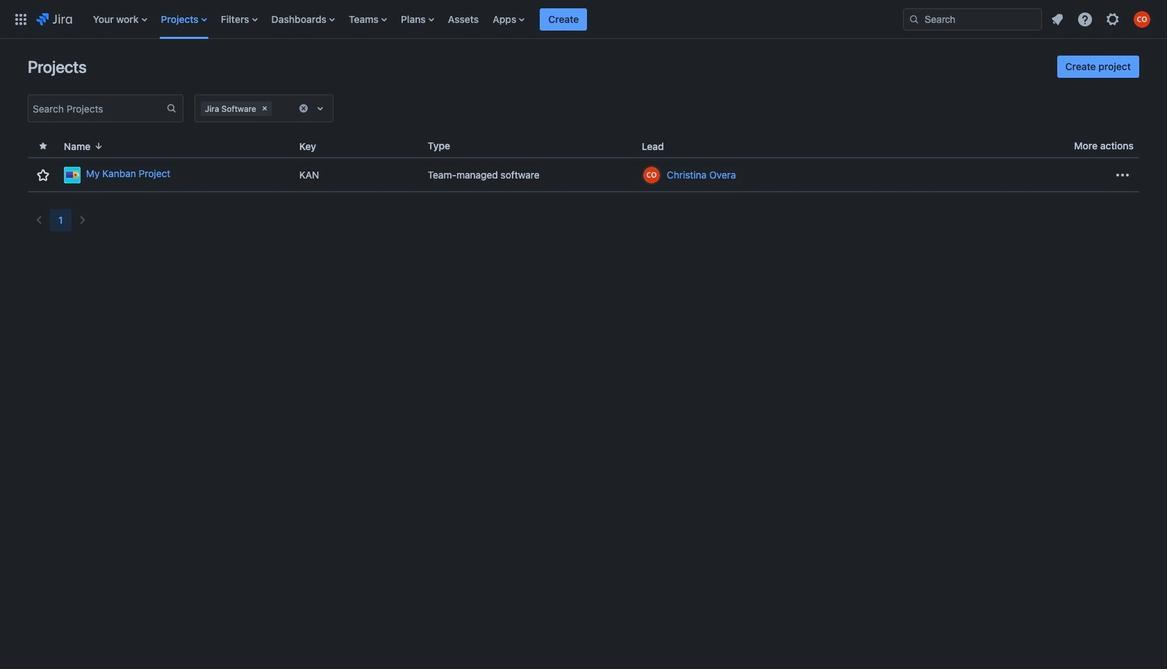 Task type: locate. For each thing, give the bounding box(es) containing it.
previous image
[[31, 212, 47, 229]]

search image
[[909, 14, 920, 25]]

banner
[[0, 0, 1168, 39]]

group
[[1058, 56, 1140, 78]]

None search field
[[904, 8, 1043, 30]]

jira image
[[36, 11, 72, 27], [36, 11, 72, 27]]

help image
[[1078, 11, 1094, 27]]

more image
[[1115, 166, 1132, 183]]

notifications image
[[1050, 11, 1066, 27]]

clear image
[[298, 103, 309, 114]]

1 horizontal spatial list
[[1046, 7, 1160, 32]]

list item
[[540, 0, 588, 39]]

list
[[86, 0, 893, 39], [1046, 7, 1160, 32]]

clear image
[[259, 103, 270, 114]]



Task type: describe. For each thing, give the bounding box(es) containing it.
appswitcher icon image
[[13, 11, 29, 27]]

star my kanban project image
[[35, 166, 51, 183]]

next image
[[74, 212, 91, 229]]

primary element
[[8, 0, 893, 39]]

Search field
[[904, 8, 1043, 30]]

open image
[[312, 100, 329, 117]]

settings image
[[1105, 11, 1122, 27]]

Search Projects text field
[[29, 99, 166, 118]]

your profile and settings image
[[1135, 11, 1151, 27]]

0 horizontal spatial list
[[86, 0, 893, 39]]



Task type: vqa. For each thing, say whether or not it's contained in the screenshot.
Group at the right top of the page
yes



